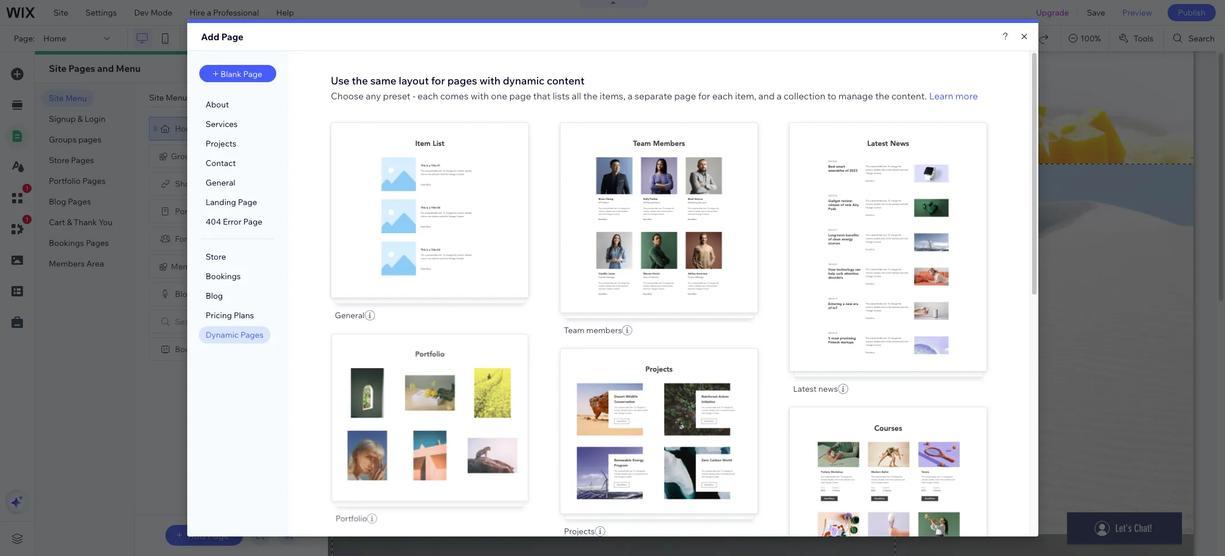 Task type: locate. For each thing, give the bounding box(es) containing it.
1 horizontal spatial search
[[1189, 33, 1215, 44]]

0 horizontal spatial page
[[509, 90, 531, 102]]

and right item, at right top
[[758, 90, 774, 102]]

the right manage
[[875, 90, 889, 102]]

add pages button
[[393, 200, 467, 220], [622, 207, 696, 228], [851, 237, 925, 257], [393, 407, 467, 428], [622, 421, 696, 442], [851, 488, 925, 508]]

0 horizontal spatial menu
[[65, 93, 87, 103]]

1 vertical spatial groups
[[171, 151, 199, 161]]

1 horizontal spatial site menu
[[149, 92, 187, 103]]

1 horizontal spatial bookings
[[205, 271, 241, 281]]

1 horizontal spatial pages
[[447, 74, 477, 87]]

1 vertical spatial general
[[335, 310, 364, 320]]

for
[[431, 74, 445, 87], [698, 90, 710, 102]]

blog up pricing
[[205, 291, 223, 301]]

news
[[818, 384, 838, 394]]

plans
[[233, 310, 254, 321]]

1 vertical spatial &
[[67, 217, 72, 227]]

site menu up signup
[[49, 93, 87, 103]]

0 vertical spatial pages
[[447, 74, 477, 87]]

pages up comes
[[447, 74, 477, 87]]

search up 'book' on the bottom of the page
[[175, 317, 201, 327]]

tools button
[[1110, 26, 1164, 51]]

bookings down cart
[[49, 238, 84, 248]]

blog pages
[[49, 196, 91, 207]]

2 horizontal spatial menu
[[166, 92, 187, 103]]

0 horizontal spatial each
[[417, 90, 438, 102]]

blank page
[[220, 69, 262, 79]]

for left item, at right top
[[698, 90, 710, 102]]

learn more link
[[929, 90, 978, 102]]

0 horizontal spatial bookings
[[49, 238, 84, 248]]

about
[[205, 99, 229, 110]]

bookings for bookings pages
[[49, 238, 84, 248]]

0 horizontal spatial a
[[207, 7, 211, 18]]

forum
[[175, 234, 199, 244]]

& left login
[[77, 114, 83, 124]]

pages
[[447, 74, 477, 87], [78, 134, 101, 145]]

the right all
[[583, 90, 597, 102]]

0 horizontal spatial general
[[205, 177, 235, 188]]

menu left about
[[166, 92, 187, 103]]

team members
[[564, 325, 622, 336]]

0 vertical spatial general
[[205, 177, 235, 188]]

0 horizontal spatial &
[[67, 217, 72, 227]]

blog
[[49, 196, 66, 207], [175, 289, 192, 299], [205, 291, 223, 301]]

0 vertical spatial add page
[[201, 31, 243, 43]]

0 vertical spatial search
[[1189, 33, 1215, 44]]

0 vertical spatial store
[[49, 155, 69, 165]]

0 vertical spatial projects
[[205, 138, 236, 149]]

2 horizontal spatial portfolio
[[335, 514, 366, 524]]

groups
[[49, 134, 77, 145], [171, 151, 199, 161]]

a left collection on the top right of the page
[[776, 90, 781, 102]]

page
[[221, 31, 243, 43], [243, 69, 262, 79], [238, 197, 257, 207], [243, 217, 262, 227], [208, 530, 229, 541]]

menu up signup & login
[[65, 93, 87, 103]]

groups down signup
[[49, 134, 77, 145]]

1 vertical spatial add page
[[188, 530, 229, 541]]

shop
[[175, 179, 195, 189]]

search
[[1189, 33, 1215, 44], [175, 317, 201, 327]]

to
[[827, 90, 836, 102]]

100% button
[[1062, 26, 1109, 51]]

comes
[[440, 90, 468, 102]]

each right - on the top
[[417, 90, 438, 102]]

and
[[97, 63, 114, 74], [758, 90, 774, 102]]

projects
[[205, 138, 236, 149], [564, 526, 595, 537]]

home left services
[[175, 123, 198, 134]]

each
[[417, 90, 438, 102], [712, 90, 733, 102]]

manage
[[838, 90, 873, 102]]

0 horizontal spatial home
[[43, 33, 66, 44]]

members down bookings pages on the left top of the page
[[49, 258, 85, 269]]

login
[[85, 114, 106, 124]]

page inside button
[[243, 69, 262, 79]]

groups up shop
[[171, 151, 199, 161]]

1 horizontal spatial and
[[758, 90, 774, 102]]

bookings up pricing
[[205, 271, 241, 281]]

page down dynamic
[[509, 90, 531, 102]]

add page button
[[165, 525, 243, 546]]

site pages and menu
[[49, 63, 141, 74]]

store pages
[[49, 155, 94, 165]]

0 vertical spatial &
[[77, 114, 83, 124]]

1 horizontal spatial members
[[171, 261, 207, 272]]

0 horizontal spatial search
[[175, 317, 201, 327]]

search down publish
[[1189, 33, 1215, 44]]

all
[[572, 90, 581, 102]]

hire a professional
[[190, 7, 259, 18]]

1 vertical spatial for
[[698, 90, 710, 102]]

2 vertical spatial portfolio
[[335, 514, 366, 524]]

2 each from the left
[[712, 90, 733, 102]]

site
[[53, 7, 68, 18], [49, 63, 66, 74], [149, 92, 164, 103], [49, 93, 64, 103]]

contact
[[205, 158, 235, 168]]

0 horizontal spatial and
[[97, 63, 114, 74]]

pages inside use the same layout for pages with dynamic content choose any preset - each comes with one page that lists all the items, a separate page for each item, and a collection to manage the content. learn more
[[447, 74, 477, 87]]

hire
[[190, 7, 205, 18]]

store down 404
[[205, 252, 226, 262]]

pages
[[69, 63, 95, 74], [71, 155, 94, 165], [82, 176, 106, 186], [68, 196, 91, 207], [426, 204, 453, 216], [656, 212, 682, 224], [86, 238, 109, 248], [885, 241, 911, 253], [240, 330, 263, 340], [426, 412, 453, 423], [656, 426, 682, 437], [885, 492, 911, 504]]

page
[[509, 90, 531, 102], [674, 90, 696, 102]]

upgrade
[[1036, 7, 1069, 18]]

-
[[412, 90, 415, 102]]

store for store
[[205, 252, 226, 262]]

blank page button
[[199, 65, 276, 82]]

0 vertical spatial home
[[43, 33, 66, 44]]

search inside button
[[1189, 33, 1215, 44]]

add pages button for latest news
[[851, 237, 925, 257]]

and inside use the same layout for pages with dynamic content choose any preset - each comes with one page that lists all the items, a separate page for each item, and a collection to manage the content. learn more
[[758, 90, 774, 102]]

1 vertical spatial bookings
[[205, 271, 241, 281]]

site menu
[[149, 92, 187, 103], [49, 93, 87, 103]]

for up comes
[[431, 74, 445, 87]]

bookings
[[49, 238, 84, 248], [205, 271, 241, 281]]

0 vertical spatial bookings
[[49, 238, 84, 248]]

1 vertical spatial projects
[[564, 526, 595, 537]]

thank
[[74, 217, 97, 227]]

1 vertical spatial store
[[205, 252, 226, 262]]

page inside button
[[208, 530, 229, 541]]

and up login
[[97, 63, 114, 74]]

book online
[[175, 344, 221, 354]]

help
[[276, 7, 294, 18]]

portfolio pages
[[49, 176, 106, 186]]

settings
[[85, 7, 117, 18]]

with left one
[[470, 90, 489, 102]]

0 horizontal spatial projects
[[205, 138, 236, 149]]

add
[[201, 31, 219, 43], [407, 204, 424, 216], [636, 212, 654, 224], [865, 241, 883, 253], [407, 412, 424, 423], [636, 426, 654, 437], [865, 492, 883, 504], [188, 530, 205, 541]]

add page
[[201, 31, 243, 43], [188, 530, 229, 541]]

add pages button for portfolio
[[393, 407, 467, 428]]

0 vertical spatial portfolio
[[49, 176, 81, 186]]

1 horizontal spatial home
[[175, 123, 198, 134]]

use
[[331, 74, 349, 87]]

members down forum in the top of the page
[[171, 261, 207, 272]]

landing
[[205, 197, 236, 207]]

1 horizontal spatial store
[[205, 252, 226, 262]]

pages down login
[[78, 134, 101, 145]]

site menu left about
[[149, 92, 187, 103]]

blank
[[220, 69, 241, 79]]

2 page from the left
[[674, 90, 696, 102]]

store down groups pages
[[49, 155, 69, 165]]

& for cart
[[67, 217, 72, 227]]

a right items,
[[627, 90, 632, 102]]

blog up cart
[[49, 196, 66, 207]]

1 each from the left
[[417, 90, 438, 102]]

bookings pages
[[49, 238, 109, 248]]

add pages button for projects
[[622, 421, 696, 442]]

groups pages
[[49, 134, 101, 145]]

with up one
[[479, 74, 500, 87]]

groups for groups pages
[[49, 134, 77, 145]]

home
[[43, 33, 66, 44], [175, 123, 198, 134]]

page right separate
[[674, 90, 696, 102]]

collection
[[784, 90, 825, 102]]

1 horizontal spatial portfolio
[[175, 206, 207, 217]]

dynamic
[[205, 330, 238, 340]]

0 vertical spatial for
[[431, 74, 445, 87]]

search results
[[175, 317, 230, 327]]

menu down dev
[[116, 63, 141, 74]]

1 vertical spatial and
[[758, 90, 774, 102]]

2 horizontal spatial the
[[875, 90, 889, 102]]

1 page from the left
[[509, 90, 531, 102]]

0 horizontal spatial site menu
[[49, 93, 87, 103]]

the right use
[[352, 74, 368, 87]]

1 horizontal spatial page
[[674, 90, 696, 102]]

a right hire
[[207, 7, 211, 18]]

1 horizontal spatial each
[[712, 90, 733, 102]]

bookings for bookings
[[205, 271, 241, 281]]

dev mode
[[134, 7, 172, 18]]

& for signup
[[77, 114, 83, 124]]

0 horizontal spatial pages
[[78, 134, 101, 145]]

betweenimagination.com
[[211, 33, 307, 44]]

100%
[[1081, 33, 1101, 44]]

add inside button
[[188, 530, 205, 541]]

& right cart
[[67, 217, 72, 227]]

1 horizontal spatial groups
[[171, 151, 199, 161]]

members for members area
[[49, 258, 85, 269]]

with
[[479, 74, 500, 87], [470, 90, 489, 102]]

blog up search results
[[175, 289, 192, 299]]

team
[[564, 325, 584, 336]]

1 vertical spatial portfolio
[[175, 206, 207, 217]]

home up site pages and menu at the left top of the page
[[43, 33, 66, 44]]

0 vertical spatial groups
[[49, 134, 77, 145]]

0 horizontal spatial groups
[[49, 134, 77, 145]]

1 horizontal spatial &
[[77, 114, 83, 124]]

general
[[205, 177, 235, 188], [335, 310, 364, 320]]

a
[[207, 7, 211, 18], [627, 90, 632, 102], [776, 90, 781, 102]]

each left item, at right top
[[712, 90, 733, 102]]

0 vertical spatial and
[[97, 63, 114, 74]]

publish
[[1178, 7, 1206, 18]]

0 horizontal spatial store
[[49, 155, 69, 165]]

members for members
[[171, 261, 207, 272]]

1 vertical spatial search
[[175, 317, 201, 327]]

0 horizontal spatial members
[[49, 258, 85, 269]]



Task type: describe. For each thing, give the bounding box(es) containing it.
add pages for projects
[[636, 426, 682, 437]]

search for search
[[1189, 33, 1215, 44]]

that
[[533, 90, 550, 102]]

store for store pages
[[49, 155, 69, 165]]

lists
[[552, 90, 569, 102]]

learn
[[929, 90, 953, 102]]

1 vertical spatial with
[[470, 90, 489, 102]]

cart
[[49, 217, 65, 227]]

dev
[[134, 7, 149, 18]]

publish button
[[1168, 4, 1216, 21]]

items,
[[599, 90, 625, 102]]

add pages button for team members
[[622, 207, 696, 228]]

preview
[[1123, 7, 1152, 18]]

any
[[366, 90, 381, 102]]

use the same layout for pages with dynamic content choose any preset - each comes with one page that lists all the items, a separate page for each item, and a collection to manage the content. learn more
[[331, 74, 978, 102]]

1 vertical spatial home
[[175, 123, 198, 134]]

1 horizontal spatial a
[[627, 90, 632, 102]]

mode
[[151, 7, 172, 18]]

results
[[203, 317, 230, 327]]

add pages for latest news
[[865, 241, 911, 253]]

0 horizontal spatial for
[[431, 74, 445, 87]]

pricing
[[205, 310, 232, 321]]

cart & thank you
[[49, 217, 113, 227]]

save button
[[1078, 0, 1114, 25]]

1 vertical spatial pages
[[78, 134, 101, 145]]

2 horizontal spatial blog
[[205, 291, 223, 301]]

1 horizontal spatial menu
[[116, 63, 141, 74]]

item,
[[735, 90, 756, 102]]

area
[[86, 258, 104, 269]]

members area
[[49, 258, 104, 269]]

search button
[[1165, 26, 1225, 51]]

0 horizontal spatial portfolio
[[49, 176, 81, 186]]

groups for groups
[[171, 151, 199, 161]]

content.
[[891, 90, 927, 102]]

error
[[223, 217, 241, 227]]

members
[[586, 325, 622, 336]]

dynamic pages
[[205, 330, 263, 340]]

book
[[175, 344, 194, 354]]

1 horizontal spatial general
[[335, 310, 364, 320]]

preview button
[[1114, 0, 1161, 25]]

404 error page
[[205, 217, 262, 227]]

professional
[[213, 7, 259, 18]]

2 horizontal spatial a
[[776, 90, 781, 102]]

you
[[99, 217, 113, 227]]

pricing plans
[[205, 310, 254, 321]]

add pages for general
[[407, 204, 453, 216]]

add pages for team members
[[636, 212, 682, 224]]

content
[[547, 74, 584, 87]]

0 vertical spatial with
[[479, 74, 500, 87]]

layout
[[399, 74, 429, 87]]

tools
[[1134, 33, 1154, 44]]

1 horizontal spatial blog
[[175, 289, 192, 299]]

search for search results
[[175, 317, 201, 327]]

1 horizontal spatial projects
[[564, 526, 595, 537]]

add pages for portfolio
[[407, 412, 453, 423]]

one
[[491, 90, 507, 102]]

latest news
[[793, 384, 838, 394]]

404
[[205, 217, 221, 227]]

1 horizontal spatial for
[[698, 90, 710, 102]]

dynamic
[[503, 74, 544, 87]]

services
[[205, 119, 237, 129]]

separate
[[634, 90, 672, 102]]

same
[[370, 74, 396, 87]]

more
[[955, 90, 978, 102]]

0 horizontal spatial blog
[[49, 196, 66, 207]]

save
[[1087, 7, 1105, 18]]

choose
[[331, 90, 363, 102]]

landing page
[[205, 197, 257, 207]]

1 horizontal spatial the
[[583, 90, 597, 102]]

signup & login
[[49, 114, 106, 124]]

signup
[[49, 114, 76, 124]]

latest
[[793, 384, 816, 394]]

online
[[196, 344, 221, 354]]

add pages button for general
[[393, 200, 467, 220]]

add page inside button
[[188, 530, 229, 541]]

preset
[[383, 90, 410, 102]]

0 horizontal spatial the
[[352, 74, 368, 87]]



Task type: vqa. For each thing, say whether or not it's contained in the screenshot.
Connect
no



